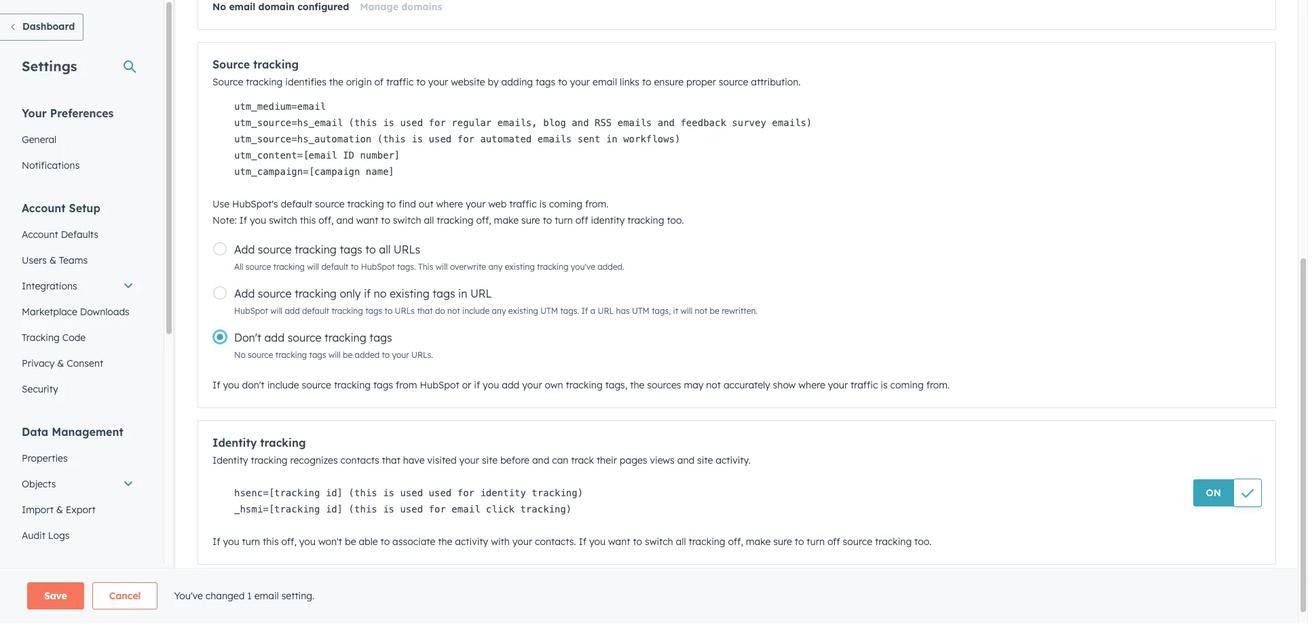Task type: describe. For each thing, give the bounding box(es) containing it.
& for teams
[[49, 255, 56, 267]]

identifies
[[285, 76, 326, 88]]

manage
[[360, 1, 398, 13]]

id
[[343, 150, 354, 161]]

0 horizontal spatial switch
[[269, 215, 297, 227]]

0 vertical spatial emails
[[618, 117, 652, 128]]

ensure
[[654, 76, 684, 88]]

only
[[340, 287, 361, 301]]

utm_content=[email
[[234, 150, 337, 161]]

not for url
[[447, 306, 460, 316]]

defaults
[[61, 229, 98, 241]]

contacts.
[[535, 536, 576, 549]]

survey
[[732, 117, 766, 128]]

cancel button
[[92, 583, 158, 610]]

1 vertical spatial coming
[[890, 380, 924, 392]]

1 site from the left
[[482, 455, 498, 467]]

you right or
[[483, 380, 499, 392]]

website
[[451, 76, 485, 88]]

if you turn this off, you won't be able to associate the activity with your contacts. if you want to switch all tracking off, make sure to turn off source tracking too.
[[212, 536, 932, 549]]

email right 1 on the bottom left of page
[[254, 591, 279, 603]]

web
[[488, 198, 507, 210]]

add source tracking tags to all urls all source tracking will default to hubspot tags. this will overwrite any existing tracking you've added.
[[234, 243, 624, 272]]

2 vertical spatial existing
[[508, 306, 538, 316]]

your right the show
[[828, 380, 848, 392]]

privacy & consent link
[[14, 351, 142, 377]]

this
[[418, 262, 433, 272]]

a
[[590, 306, 596, 316]]

is inside "use hubspot's default source tracking to find out where your web traffic is coming from. note: if you switch this off, and want to switch all tracking off, make sure to turn off identity tracking too."
[[539, 198, 546, 210]]

emails)
[[772, 117, 812, 128]]

properties link
[[14, 446, 142, 472]]

your left own
[[522, 380, 542, 392]]

& for consent
[[57, 358, 64, 370]]

tags down no
[[365, 306, 382, 316]]

this inside "use hubspot's default source tracking to find out where your web traffic is coming from. note: if you switch this off, and want to switch all tracking off, make sure to turn off identity tracking too."
[[300, 215, 316, 227]]

users & teams
[[22, 255, 88, 267]]

integrations button
[[14, 274, 142, 299]]

hubspot inside add source tracking only if no existing tags in url hubspot will add default tracking tags to urls that do not include any existing utm tags. if a url has utm tags, it will not be rewritten.
[[234, 306, 268, 316]]

you up changed at the bottom left
[[223, 536, 239, 549]]

your inside don't add source tracking tags no source tracking tags will be added to your urls.
[[392, 350, 409, 361]]

the inside source tracking source tracking identifies the origin of traffic to your website by adding tags to your email links to ensure proper source attribution.
[[329, 76, 343, 88]]

want inside "use hubspot's default source tracking to find out where your web traffic is coming from. note: if you switch this off, and want to switch all tracking off, make sure to turn off identity tracking too."
[[356, 215, 378, 227]]

and up workflows)
[[658, 117, 675, 128]]

1 vertical spatial make
[[746, 536, 771, 549]]

2 horizontal spatial the
[[630, 380, 645, 392]]

and left can
[[532, 455, 549, 467]]

0 vertical spatial no
[[212, 1, 226, 13]]

0 horizontal spatial include
[[267, 380, 299, 392]]

by
[[488, 76, 499, 88]]

general link
[[14, 127, 142, 153]]

2 horizontal spatial turn
[[807, 536, 825, 549]]

emails,
[[497, 117, 538, 128]]

save
[[44, 591, 67, 603]]

audit
[[22, 530, 45, 542]]

tracking
[[22, 332, 60, 344]]

may
[[684, 380, 704, 392]]

objects
[[22, 479, 56, 491]]

sure inside "use hubspot's default source tracking to find out where your web traffic is coming from. note: if you switch this off, and want to switch all tracking off, make sure to turn off identity tracking too."
[[521, 215, 540, 227]]

tags up added
[[370, 331, 392, 345]]

links
[[620, 76, 640, 88]]

management
[[52, 426, 123, 439]]

settings
[[22, 58, 77, 75]]

turn inside "use hubspot's default source tracking to find out where your web traffic is coming from. note: if you switch this off, and want to switch all tracking off, make sure to turn off identity tracking too."
[[555, 215, 573, 227]]

& for export
[[56, 504, 63, 517]]

(this up number]
[[377, 134, 406, 145]]

tags left added
[[309, 350, 326, 361]]

1 vertical spatial url
[[598, 306, 614, 316]]

existing inside add source tracking tags to all urls all source tracking will default to hubspot tags. this will overwrite any existing tracking you've added.
[[505, 262, 535, 272]]

1 vertical spatial tags,
[[605, 380, 628, 392]]

find
[[399, 198, 416, 210]]

2 vertical spatial all
[[676, 536, 686, 549]]

urls.
[[411, 350, 433, 361]]

2 vertical spatial be
[[345, 536, 356, 549]]

cancel
[[109, 591, 141, 603]]

for up the associate
[[429, 504, 446, 515]]

default inside "use hubspot's default source tracking to find out where your web traffic is coming from. note: if you switch this off, and want to switch all tracking off, make sure to turn off identity tracking too."
[[281, 198, 312, 210]]

if inside add source tracking only if no existing tags in url hubspot will add default tracking tags to urls that do not include any existing utm tags. if a url has utm tags, it will not be rewritten.
[[364, 287, 371, 301]]

click
[[486, 504, 515, 515]]

2 site from the left
[[697, 455, 713, 467]]

add for add source tracking tags to all urls
[[234, 243, 255, 257]]

all inside add source tracking tags to all urls all source tracking will default to hubspot tags. this will overwrite any existing tracking you've added.
[[379, 243, 391, 257]]

you've changed 1 email setting.
[[174, 591, 315, 603]]

source inside source tracking source tracking identifies the origin of traffic to your website by adding tags to your email links to ensure proper source attribution.
[[719, 76, 748, 88]]

you right contacts.
[[589, 536, 606, 549]]

consent
[[67, 358, 103, 370]]

that inside add source tracking only if no existing tags in url hubspot will add default tracking tags to urls that do not include any existing utm tags. if a url has utm tags, it will not be rewritten.
[[417, 306, 433, 316]]

tracking code
[[22, 332, 86, 344]]

your preferences element
[[14, 106, 142, 179]]

track
[[571, 455, 594, 467]]

2 horizontal spatial traffic
[[851, 380, 878, 392]]

traffic inside source tracking source tracking identifies the origin of traffic to your website by adding tags to your email links to ensure proper source attribution.
[[386, 76, 414, 88]]

add for add source tracking only if no existing tags in url
[[234, 287, 255, 301]]

and right views
[[677, 455, 695, 467]]

users
[[22, 255, 47, 267]]

able
[[359, 536, 378, 549]]

dashboard
[[22, 20, 75, 33]]

2 horizontal spatial switch
[[645, 536, 673, 549]]

add for tracking
[[285, 306, 300, 316]]

add inside don't add source tracking tags no source tracking tags will be added to your urls.
[[264, 331, 285, 345]]

added
[[355, 350, 380, 361]]

show
[[773, 380, 796, 392]]

1 identity from the top
[[212, 437, 257, 450]]

your left links
[[570, 76, 590, 88]]

to inside add source tracking only if no existing tags in url hubspot will add default tracking tags to urls that do not include any existing utm tags. if a url has utm tags, it will not be rewritten.
[[385, 306, 393, 316]]

you've
[[174, 591, 203, 603]]

identity tracking identity tracking recognizes contacts that have visited your site before and can track their pages views and site activity.
[[212, 437, 751, 467]]

account setup
[[22, 202, 100, 215]]

marketplace
[[22, 306, 77, 318]]

tags. inside add source tracking only if no existing tags in url hubspot will add default tracking tags to urls that do not include any existing utm tags. if a url has utm tags, it will not be rewritten.
[[560, 306, 579, 316]]

their
[[597, 455, 617, 467]]

out
[[419, 198, 434, 210]]

(this up id
[[349, 117, 377, 128]]

identity inside hsenc=[tracking id] (this is used used for identity tracking) _hsmi=[tracking id] (this is used for email click tracking)
[[480, 488, 526, 499]]

recognizes
[[290, 455, 338, 467]]

audit logs link
[[14, 523, 142, 549]]

objects button
[[14, 472, 142, 498]]

1 vertical spatial from.
[[926, 380, 950, 392]]

activity.
[[716, 455, 751, 467]]

it
[[673, 306, 678, 316]]

account for account defaults
[[22, 229, 58, 241]]

add for don't
[[502, 380, 520, 392]]

used up number]
[[400, 117, 423, 128]]

import & export link
[[14, 498, 142, 523]]

utm_medium=email
[[234, 101, 326, 112]]

if left don't
[[212, 380, 220, 392]]

hubspot's
[[232, 198, 278, 210]]

0 vertical spatial tracking)
[[532, 488, 583, 499]]

any inside add source tracking tags to all urls all source tracking will default to hubspot tags. this will overwrite any existing tracking you've added.
[[488, 262, 503, 272]]

1 vertical spatial tracking)
[[520, 504, 572, 515]]

won't
[[318, 536, 342, 549]]

tracking code link
[[14, 325, 142, 351]]

downloads
[[80, 306, 130, 318]]

1 vertical spatial sure
[[773, 536, 792, 549]]

if you don't include source tracking tags from hubspot or if you add your own tracking tags, the sources may not accurately show where your traffic is coming from.
[[212, 380, 950, 392]]

tags inside add source tracking tags to all urls all source tracking will default to hubspot tags. this will overwrite any existing tracking you've added.
[[340, 243, 362, 257]]

changed
[[206, 591, 245, 603]]

notifications link
[[14, 153, 142, 179]]

if inside "use hubspot's default source tracking to find out where your web traffic is coming from. note: if you switch this off, and want to switch all tracking off, make sure to turn off identity tracking too."
[[239, 215, 247, 227]]

1 vertical spatial this
[[263, 536, 279, 549]]

of
[[374, 76, 384, 88]]

overwrite
[[450, 262, 486, 272]]

1 horizontal spatial the
[[438, 536, 452, 549]]

default inside add source tracking tags to all urls all source tracking will default to hubspot tags. this will overwrite any existing tracking you've added.
[[321, 262, 348, 272]]

sent
[[578, 134, 600, 145]]

or
[[462, 380, 471, 392]]

1 horizontal spatial want
[[608, 536, 630, 549]]

in inside add source tracking only if no existing tags in url hubspot will add default tracking tags to urls that do not include any existing utm tags. if a url has utm tags, it will not be rewritten.
[[458, 287, 467, 301]]

adding
[[501, 76, 533, 88]]

general
[[22, 134, 57, 146]]

used down visited at the left
[[429, 488, 452, 499]]

0 horizontal spatial emails
[[538, 134, 572, 145]]

2 id] from the top
[[326, 504, 343, 515]]

notifications
[[22, 160, 80, 172]]

marketplace downloads
[[22, 306, 130, 318]]

your preferences
[[22, 107, 114, 120]]

privacy & consent
[[22, 358, 103, 370]]

no
[[374, 287, 387, 301]]

has
[[616, 306, 630, 316]]



Task type: locate. For each thing, give the bounding box(es) containing it.
tags. inside add source tracking tags to all urls all source tracking will default to hubspot tags. this will overwrite any existing tracking you've added.
[[397, 262, 416, 272]]

hsenc=[tracking
[[234, 488, 320, 499]]

coming inside "use hubspot's default source tracking to find out where your web traffic is coming from. note: if you switch this off, and want to switch all tracking off, make sure to turn off identity tracking too."
[[549, 198, 582, 210]]

0 vertical spatial too.
[[667, 215, 684, 227]]

0 vertical spatial existing
[[505, 262, 535, 272]]

be inside don't add source tracking tags no source tracking tags will be added to your urls.
[[343, 350, 352, 361]]

sure
[[521, 215, 540, 227], [773, 536, 792, 549]]

1 vertical spatial id]
[[326, 504, 343, 515]]

default inside add source tracking only if no existing tags in url hubspot will add default tracking tags to urls that do not include any existing utm tags. if a url has utm tags, it will not be rewritten.
[[302, 306, 329, 316]]

include right do
[[462, 306, 490, 316]]

be left able
[[345, 536, 356, 549]]

you left won't
[[299, 536, 316, 549]]

1 vertical spatial account
[[22, 229, 58, 241]]

not right do
[[447, 306, 460, 316]]

0 vertical spatial from.
[[585, 198, 609, 210]]

for down regular
[[457, 134, 475, 145]]

sources
[[647, 380, 681, 392]]

the
[[329, 76, 343, 88], [630, 380, 645, 392], [438, 536, 452, 549]]

privacy
[[22, 358, 55, 370]]

2 source from the top
[[212, 76, 243, 88]]

1 horizontal spatial site
[[697, 455, 713, 467]]

2 horizontal spatial hubspot
[[420, 380, 459, 392]]

1 vertical spatial tags.
[[560, 306, 579, 316]]

do
[[435, 306, 445, 316]]

your inside identity tracking identity tracking recognizes contacts that have visited your site before and can track their pages views and site activity.
[[459, 455, 479, 467]]

urls
[[394, 243, 420, 257], [395, 306, 415, 316]]

1 vertical spatial identity
[[212, 455, 248, 467]]

for
[[429, 117, 446, 128], [457, 134, 475, 145], [457, 488, 475, 499], [429, 504, 446, 515]]

too. inside "use hubspot's default source tracking to find out where your web traffic is coming from. note: if you switch this off, and want to switch all tracking off, make sure to turn off identity tracking too."
[[667, 215, 684, 227]]

0 vertical spatial &
[[49, 255, 56, 267]]

hubspot inside add source tracking tags to all urls all source tracking will default to hubspot tags. this will overwrite any existing tracking you've added.
[[361, 262, 395, 272]]

the left sources
[[630, 380, 645, 392]]

attribution.
[[751, 76, 801, 88]]

0 horizontal spatial hubspot
[[234, 306, 268, 316]]

urls inside add source tracking tags to all urls all source tracking will default to hubspot tags. this will overwrite any existing tracking you've added.
[[394, 243, 420, 257]]

if right or
[[474, 380, 480, 392]]

and
[[572, 117, 589, 128], [658, 117, 675, 128], [336, 215, 354, 227], [532, 455, 549, 467], [677, 455, 695, 467]]

1 horizontal spatial traffic
[[509, 198, 537, 210]]

any right do
[[492, 306, 506, 316]]

data
[[22, 426, 48, 439]]

be left added
[[343, 350, 352, 361]]

where right out
[[436, 198, 463, 210]]

url down the overwrite
[[470, 287, 492, 301]]

origin
[[346, 76, 372, 88]]

to inside don't add source tracking tags no source tracking tags will be added to your urls.
[[382, 350, 390, 361]]

0 vertical spatial any
[[488, 262, 503, 272]]

1 vertical spatial all
[[379, 243, 391, 257]]

hubspot up no
[[361, 262, 395, 272]]

used down have
[[400, 488, 423, 499]]

1 vertical spatial &
[[57, 358, 64, 370]]

0 vertical spatial tags,
[[652, 306, 671, 316]]

default down utm_campaign=[campaign at the left
[[281, 198, 312, 210]]

identity
[[212, 437, 257, 450], [212, 455, 248, 467]]

1 account from the top
[[22, 202, 66, 215]]

email left domain
[[229, 1, 255, 13]]

0 horizontal spatial url
[[470, 287, 492, 301]]

0 vertical spatial this
[[300, 215, 316, 227]]

add inside add source tracking only if no existing tags in url hubspot will add default tracking tags to urls that do not include any existing utm tags. if a url has utm tags, it will not be rewritten.
[[234, 287, 255, 301]]

1 source from the top
[[212, 58, 250, 71]]

all
[[424, 215, 434, 227], [379, 243, 391, 257], [676, 536, 686, 549]]

2 vertical spatial hubspot
[[420, 380, 459, 392]]

1 horizontal spatial no
[[234, 350, 246, 361]]

default up don't add source tracking tags no source tracking tags will be added to your urls. at the bottom of the page
[[302, 306, 329, 316]]

0 vertical spatial where
[[436, 198, 463, 210]]

account setup element
[[14, 201, 142, 403]]

0 horizontal spatial want
[[356, 215, 378, 227]]

0 horizontal spatial too.
[[667, 215, 684, 227]]

tags, inside add source tracking only if no existing tags in url hubspot will add default tracking tags to urls that do not include any existing utm tags. if a url has utm tags, it will not be rewritten.
[[652, 306, 671, 316]]

email up activity
[[452, 504, 480, 515]]

no email domain configured
[[212, 1, 349, 13]]

use
[[212, 198, 230, 210]]

emails down blog
[[538, 134, 572, 145]]

utm left a
[[541, 306, 558, 316]]

marketplace downloads link
[[14, 299, 142, 325]]

email left links
[[593, 76, 617, 88]]

account inside account defaults link
[[22, 229, 58, 241]]

tags.
[[397, 262, 416, 272], [560, 306, 579, 316]]

(this up able
[[349, 504, 377, 515]]

blog
[[543, 117, 566, 128]]

id]
[[326, 488, 343, 499], [326, 504, 343, 515]]

associate
[[392, 536, 435, 549]]

include inside add source tracking only if no existing tags in url hubspot will add default tracking tags to urls that do not include any existing utm tags. if a url has utm tags, it will not be rewritten.
[[462, 306, 490, 316]]

from.
[[585, 198, 609, 210], [926, 380, 950, 392]]

1 horizontal spatial include
[[462, 306, 490, 316]]

1 vertical spatial include
[[267, 380, 299, 392]]

0 vertical spatial identity
[[591, 215, 625, 227]]

0 vertical spatial identity
[[212, 437, 257, 450]]

1 vertical spatial in
[[458, 287, 467, 301]]

0 horizontal spatial all
[[379, 243, 391, 257]]

tags right 'adding'
[[536, 76, 555, 88]]

you inside "use hubspot's default source tracking to find out where your web traffic is coming from. note: if you switch this off, and want to switch all tracking off, make sure to turn off identity tracking too."
[[250, 215, 266, 227]]

1 vertical spatial too.
[[915, 536, 932, 549]]

and inside "use hubspot's default source tracking to find out where your web traffic is coming from. note: if you switch this off, and want to switch all tracking off, make sure to turn off identity tracking too."
[[336, 215, 354, 227]]

setting.
[[282, 591, 315, 603]]

0 vertical spatial in
[[606, 134, 618, 145]]

identity down don't
[[212, 437, 257, 450]]

0 horizontal spatial the
[[329, 76, 343, 88]]

1 horizontal spatial turn
[[555, 215, 573, 227]]

pages
[[620, 455, 647, 467]]

your
[[428, 76, 448, 88], [570, 76, 590, 88], [466, 198, 486, 210], [392, 350, 409, 361], [522, 380, 542, 392], [828, 380, 848, 392], [459, 455, 479, 467], [512, 536, 532, 549]]

0 horizontal spatial turn
[[242, 536, 260, 549]]

add down all
[[234, 287, 255, 301]]

& inside data management element
[[56, 504, 63, 517]]

utm right has
[[632, 306, 650, 316]]

0 vertical spatial that
[[417, 306, 433, 316]]

default up only
[[321, 262, 348, 272]]

code
[[62, 332, 86, 344]]

0 vertical spatial all
[[424, 215, 434, 227]]

in down the overwrite
[[458, 287, 467, 301]]

visited
[[427, 455, 457, 467]]

(this down contacts
[[349, 488, 377, 499]]

this down _hsmi=[tracking
[[263, 536, 279, 549]]

where right the show
[[799, 380, 825, 392]]

and up sent
[[572, 117, 589, 128]]

that
[[417, 306, 433, 316], [382, 455, 400, 467]]

2 vertical spatial add
[[502, 380, 520, 392]]

2 vertical spatial default
[[302, 306, 329, 316]]

tags up only
[[340, 243, 362, 257]]

account
[[22, 202, 66, 215], [22, 229, 58, 241]]

1 horizontal spatial hubspot
[[361, 262, 395, 272]]

have
[[403, 455, 425, 467]]

account up users
[[22, 229, 58, 241]]

if right contacts.
[[579, 536, 587, 549]]

identity up added.
[[591, 215, 625, 227]]

hubspot up don't
[[234, 306, 268, 316]]

0 vertical spatial coming
[[549, 198, 582, 210]]

email inside hsenc=[tracking id] (this is used used for identity tracking) _hsmi=[tracking id] (this is used for email click tracking)
[[452, 504, 480, 515]]

1 horizontal spatial in
[[606, 134, 618, 145]]

1
[[247, 591, 252, 603]]

0 horizontal spatial tags,
[[605, 380, 628, 392]]

account defaults
[[22, 229, 98, 241]]

traffic inside "use hubspot's default source tracking to find out where your web traffic is coming from. note: if you switch this off, and want to switch all tracking off, make sure to turn off identity tracking too."
[[509, 198, 537, 210]]

source tracking source tracking identifies the origin of traffic to your website by adding tags to your email links to ensure proper source attribution.
[[212, 58, 801, 88]]

emails up workflows)
[[618, 117, 652, 128]]

used down regular
[[429, 134, 452, 145]]

source
[[719, 76, 748, 88], [315, 198, 345, 210], [258, 243, 292, 257], [246, 262, 271, 272], [258, 287, 292, 301], [288, 331, 321, 345], [248, 350, 273, 361], [302, 380, 331, 392], [843, 536, 872, 549]]

1 horizontal spatial off
[[828, 536, 840, 549]]

1 utm from the left
[[541, 306, 558, 316]]

for down identity tracking identity tracking recognizes contacts that have visited your site before and can track their pages views and site activity.
[[457, 488, 475, 499]]

urls left do
[[395, 306, 415, 316]]

0 vertical spatial source
[[212, 58, 250, 71]]

if inside add source tracking only if no existing tags in url hubspot will add default tracking tags to urls that do not include any existing utm tags. if a url has utm tags, it will not be rewritten.
[[581, 306, 588, 316]]

0 horizontal spatial if
[[364, 287, 371, 301]]

1 vertical spatial if
[[474, 380, 480, 392]]

0 horizontal spatial off
[[576, 215, 588, 227]]

turn
[[555, 215, 573, 227], [242, 536, 260, 549], [807, 536, 825, 549]]

if up changed at the bottom left
[[212, 536, 220, 549]]

security link
[[14, 377, 142, 403]]

0 vertical spatial want
[[356, 215, 378, 227]]

properties
[[22, 453, 68, 465]]

utm_medium=email utm_source=hs_email (this is used for regular emails, blog and rss emails and feedback survey emails) utm_source=hs_automation (this is used for automated emails sent in workflows) utm_content=[email id number] utm_campaign=[campaign name]
[[234, 101, 812, 177]]

add up don't add source tracking tags no source tracking tags will be added to your urls. at the bottom of the page
[[285, 306, 300, 316]]

0 vertical spatial traffic
[[386, 76, 414, 88]]

that left do
[[417, 306, 433, 316]]

1 horizontal spatial from.
[[926, 380, 950, 392]]

add
[[285, 306, 300, 316], [264, 331, 285, 345], [502, 380, 520, 392]]

1 vertical spatial where
[[799, 380, 825, 392]]

include
[[462, 306, 490, 316], [267, 380, 299, 392]]

id] up won't
[[326, 504, 343, 515]]

1 horizontal spatial too.
[[915, 536, 932, 549]]

where inside "use hubspot's default source tracking to find out where your web traffic is coming from. note: if you switch this off, and want to switch all tracking off, make sure to turn off identity tracking too."
[[436, 198, 463, 210]]

1 id] from the top
[[326, 488, 343, 499]]

2 vertical spatial &
[[56, 504, 63, 517]]

identity up click
[[480, 488, 526, 499]]

0 horizontal spatial identity
[[480, 488, 526, 499]]

source inside "use hubspot's default source tracking to find out where your web traffic is coming from. note: if you switch this off, and want to switch all tracking off, make sure to turn off identity tracking too."
[[315, 198, 345, 210]]

and down id
[[336, 215, 354, 227]]

0 vertical spatial make
[[494, 215, 519, 227]]

use hubspot's default source tracking to find out where your web traffic is coming from. note: if you switch this off, and want to switch all tracking off, make sure to turn off identity tracking too.
[[212, 198, 684, 227]]

add up all
[[234, 243, 255, 257]]

1 vertical spatial default
[[321, 262, 348, 272]]

domain
[[258, 1, 295, 13]]

not for or
[[706, 380, 721, 392]]

hubspot left or
[[420, 380, 459, 392]]

this down utm_campaign=[campaign at the left
[[300, 215, 316, 227]]

your inside "use hubspot's default source tracking to find out where your web traffic is coming from. note: if you switch this off, and want to switch all tracking off, make sure to turn off identity tracking too."
[[466, 198, 486, 210]]

urls inside add source tracking only if no existing tags in url hubspot will add default tracking tags to urls that do not include any existing utm tags. if a url has utm tags, it will not be rewritten.
[[395, 306, 415, 316]]

if left no
[[364, 287, 371, 301]]

integrations
[[22, 280, 77, 293]]

1 vertical spatial hubspot
[[234, 306, 268, 316]]

activity
[[455, 536, 488, 549]]

views
[[650, 455, 675, 467]]

users & teams link
[[14, 248, 142, 274]]

0 horizontal spatial site
[[482, 455, 498, 467]]

hubspot
[[361, 262, 395, 272], [234, 306, 268, 316], [420, 380, 459, 392]]

any inside add source tracking only if no existing tags in url hubspot will add default tracking tags to urls that do not include any existing utm tags. if a url has utm tags, it will not be rewritten.
[[492, 306, 506, 316]]

your left web on the top left of page
[[466, 198, 486, 210]]

be left rewritten.
[[710, 306, 719, 316]]

tags, left it
[[652, 306, 671, 316]]

add inside add source tracking tags to all urls all source tracking will default to hubspot tags. this will overwrite any existing tracking you've added.
[[234, 243, 255, 257]]

not right it
[[695, 306, 708, 316]]

don't
[[234, 331, 261, 345]]

all inside "use hubspot's default source tracking to find out where your web traffic is coming from. note: if you switch this off, and want to switch all tracking off, make sure to turn off identity tracking too."
[[424, 215, 434, 227]]

accurately
[[724, 380, 770, 392]]

setup
[[69, 202, 100, 215]]

site left activity.
[[697, 455, 713, 467]]

make inside "use hubspot's default source tracking to find out where your web traffic is coming from. note: if you switch this off, and want to switch all tracking off, make sure to turn off identity tracking too."
[[494, 215, 519, 227]]

will inside don't add source tracking tags no source tracking tags will be added to your urls.
[[329, 350, 341, 361]]

your left urls.
[[392, 350, 409, 361]]

don't
[[242, 380, 265, 392]]

1 vertical spatial that
[[382, 455, 400, 467]]

own
[[545, 380, 563, 392]]

off
[[576, 215, 588, 227], [828, 536, 840, 549]]

email inside source tracking source tracking identifies the origin of traffic to your website by adding tags to your email links to ensure proper source attribution.
[[593, 76, 617, 88]]

save button
[[27, 583, 84, 610]]

configured
[[298, 1, 349, 13]]

import & export
[[22, 504, 95, 517]]

hsenc=[tracking id] (this is used used for identity tracking) _hsmi=[tracking id] (this is used for email click tracking)
[[234, 488, 583, 515]]

no inside don't add source tracking tags no source tracking tags will be added to your urls.
[[234, 350, 246, 361]]

that left have
[[382, 455, 400, 467]]

tags up do
[[433, 287, 455, 301]]

add inside add source tracking only if no existing tags in url hubspot will add default tracking tags to urls that do not include any existing utm tags. if a url has utm tags, it will not be rewritten.
[[285, 306, 300, 316]]

default
[[281, 198, 312, 210], [321, 262, 348, 272], [302, 306, 329, 316]]

0 horizontal spatial no
[[212, 1, 226, 13]]

where
[[436, 198, 463, 210], [799, 380, 825, 392]]

1 vertical spatial source
[[212, 76, 243, 88]]

from. inside "use hubspot's default source tracking to find out where your web traffic is coming from. note: if you switch this off, and want to switch all tracking off, make sure to turn off identity tracking too."
[[585, 198, 609, 210]]

if left a
[[581, 306, 588, 316]]

0 vertical spatial be
[[710, 306, 719, 316]]

not right may
[[706, 380, 721, 392]]

0 horizontal spatial that
[[382, 455, 400, 467]]

0 vertical spatial account
[[22, 202, 66, 215]]

1 horizontal spatial that
[[417, 306, 433, 316]]

include right don't
[[267, 380, 299, 392]]

proper
[[686, 76, 716, 88]]

2 identity from the top
[[212, 455, 248, 467]]

want down name]
[[356, 215, 378, 227]]

for left regular
[[429, 117, 446, 128]]

data management element
[[14, 425, 142, 549]]

1 vertical spatial identity
[[480, 488, 526, 499]]

identity up hsenc=[tracking
[[212, 455, 248, 467]]

off inside "use hubspot's default source tracking to find out where your web traffic is coming from. note: if you switch this off, and want to switch all tracking off, make sure to turn off identity tracking too."
[[576, 215, 588, 227]]

your right the "with"
[[512, 536, 532, 549]]

want right contacts.
[[608, 536, 630, 549]]

the left origin
[[329, 76, 343, 88]]

tags inside source tracking source tracking identifies the origin of traffic to your website by adding tags to your email links to ensure proper source attribution.
[[536, 76, 555, 88]]

tags. left this
[[397, 262, 416, 272]]

1 add from the top
[[234, 243, 255, 257]]

data management
[[22, 426, 123, 439]]

rewritten.
[[722, 306, 758, 316]]

1 horizontal spatial url
[[598, 306, 614, 316]]

urls up this
[[394, 243, 420, 257]]

0 horizontal spatial where
[[436, 198, 463, 210]]

1 vertical spatial any
[[492, 306, 506, 316]]

contacts
[[341, 455, 379, 467]]

add left own
[[502, 380, 520, 392]]

account for account setup
[[22, 202, 66, 215]]

0 vertical spatial hubspot
[[361, 262, 395, 272]]

1 horizontal spatial tags.
[[560, 306, 579, 316]]

& left export
[[56, 504, 63, 517]]

tracking) up contacts.
[[520, 504, 572, 515]]

the left activity
[[438, 536, 452, 549]]

& right users
[[49, 255, 56, 267]]

not
[[447, 306, 460, 316], [695, 306, 708, 316], [706, 380, 721, 392]]

url
[[470, 287, 492, 301], [598, 306, 614, 316]]

0 vertical spatial add
[[234, 243, 255, 257]]

tags,
[[652, 306, 671, 316], [605, 380, 628, 392]]

2 utm from the left
[[632, 306, 650, 316]]

1 vertical spatial the
[[630, 380, 645, 392]]

identity inside "use hubspot's default source tracking to find out where your web traffic is coming from. note: if you switch this off, and want to switch all tracking off, make sure to turn off identity tracking too."
[[591, 215, 625, 227]]

0 vertical spatial include
[[462, 306, 490, 316]]

0 horizontal spatial tags.
[[397, 262, 416, 272]]

be inside add source tracking only if no existing tags in url hubspot will add default tracking tags to urls that do not include any existing utm tags. if a url has utm tags, it will not be rewritten.
[[710, 306, 719, 316]]

id] down recognizes
[[326, 488, 343, 499]]

_hsmi=[tracking
[[234, 504, 320, 515]]

0 vertical spatial url
[[470, 287, 492, 301]]

any right the overwrite
[[488, 262, 503, 272]]

1 horizontal spatial coming
[[890, 380, 924, 392]]

1 horizontal spatial emails
[[618, 117, 652, 128]]

you left don't
[[223, 380, 239, 392]]

tags. left a
[[560, 306, 579, 316]]

domains
[[401, 1, 442, 13]]

your right visited at the left
[[459, 455, 479, 467]]

1 horizontal spatial switch
[[393, 215, 421, 227]]

1 vertical spatial want
[[608, 536, 630, 549]]

in inside utm_medium=email utm_source=hs_email (this is used for regular emails, blog and rss emails and feedback survey emails) utm_source=hs_automation (this is used for automated emails sent in workflows) utm_content=[email id number] utm_campaign=[campaign name]
[[606, 134, 618, 145]]

no down don't
[[234, 350, 246, 361]]

used up the associate
[[400, 504, 423, 515]]

if right note:
[[239, 215, 247, 227]]

2 add from the top
[[234, 287, 255, 301]]

tags left from
[[373, 380, 393, 392]]

make
[[494, 215, 519, 227], [746, 536, 771, 549]]

1 vertical spatial add
[[234, 287, 255, 301]]

if
[[364, 287, 371, 301], [474, 380, 480, 392]]

0 vertical spatial add
[[285, 306, 300, 316]]

rss
[[595, 117, 612, 128]]

1 vertical spatial traffic
[[509, 198, 537, 210]]

your left website
[[428, 76, 448, 88]]

2 account from the top
[[22, 229, 58, 241]]

1 horizontal spatial where
[[799, 380, 825, 392]]

tracking) down can
[[532, 488, 583, 499]]

that inside identity tracking identity tracking recognizes contacts that have visited your site before and can track their pages views and site activity.
[[382, 455, 400, 467]]

account defaults link
[[14, 222, 142, 248]]

used
[[400, 117, 423, 128], [429, 134, 452, 145], [400, 488, 423, 499], [429, 488, 452, 499], [400, 504, 423, 515]]

0 horizontal spatial utm
[[541, 306, 558, 316]]

& right privacy
[[57, 358, 64, 370]]

1 horizontal spatial identity
[[591, 215, 625, 227]]

1 vertical spatial existing
[[390, 287, 430, 301]]

tags, left sources
[[605, 380, 628, 392]]

tracking)
[[532, 488, 583, 499], [520, 504, 572, 515]]

utm_source=hs_automation
[[234, 134, 372, 145]]

before
[[500, 455, 530, 467]]

0 vertical spatial tags.
[[397, 262, 416, 272]]

1 horizontal spatial all
[[424, 215, 434, 227]]

site left before
[[482, 455, 498, 467]]

source inside add source tracking only if no existing tags in url hubspot will add default tracking tags to urls that do not include any existing utm tags. if a url has utm tags, it will not be rewritten.
[[258, 287, 292, 301]]

manage domains
[[360, 1, 442, 13]]

import
[[22, 504, 54, 517]]

your
[[22, 107, 47, 120]]

0 horizontal spatial coming
[[549, 198, 582, 210]]

1 horizontal spatial this
[[300, 215, 316, 227]]

add right don't
[[264, 331, 285, 345]]



Task type: vqa. For each thing, say whether or not it's contained in the screenshot.
Status corresponding to Publish status button
no



